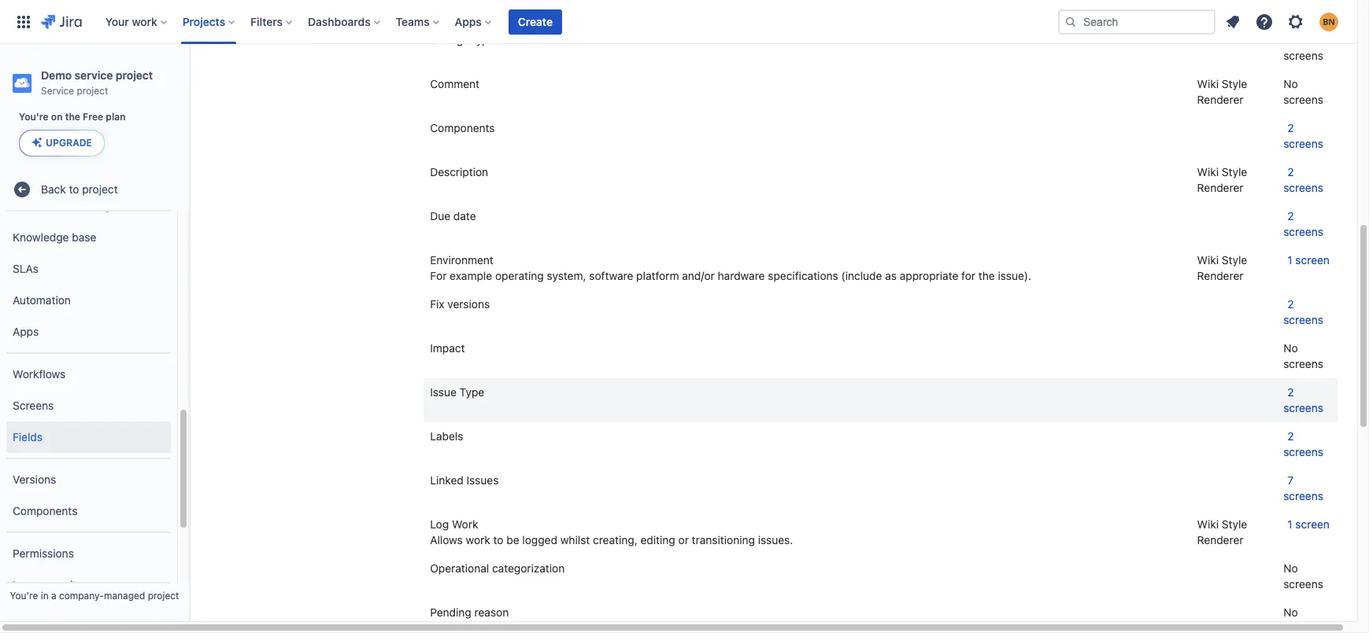 Task type: locate. For each thing, give the bounding box(es) containing it.
4 no from the top
[[1283, 342, 1298, 355]]

a
[[51, 590, 56, 602]]

2
[[1287, 121, 1294, 135], [1287, 165, 1294, 179], [1287, 210, 1294, 223], [1287, 298, 1294, 311], [1287, 386, 1294, 399], [1287, 430, 1294, 443]]

1 vertical spatial 1 screen
[[1287, 518, 1330, 532]]

type
[[460, 386, 484, 399]]

components link
[[6, 496, 171, 528]]

1 1 screen link from the top
[[1283, 254, 1330, 267]]

4 style from the top
[[1222, 518, 1247, 532]]

1 screen from the top
[[1295, 254, 1330, 267]]

1 horizontal spatial apps
[[455, 15, 482, 28]]

2 1 screen link from the top
[[1283, 518, 1330, 532]]

log work allows work to be logged whilst creating, editing or transitioning issues.
[[430, 518, 793, 547]]

0 vertical spatial apps
[[455, 15, 482, 28]]

issue left in
[[13, 578, 39, 592]]

linked
[[430, 474, 464, 487]]

impact
[[430, 342, 465, 355]]

1 horizontal spatial the
[[979, 269, 995, 283]]

1 no screens from the top
[[1283, 0, 1323, 18]]

3 screens from the top
[[1283, 93, 1323, 106]]

description
[[430, 165, 488, 179]]

1 vertical spatial issue
[[13, 578, 39, 592]]

project
[[116, 68, 153, 82], [77, 85, 108, 97], [82, 182, 118, 196], [148, 590, 179, 602]]

4 group from the top
[[6, 532, 171, 634]]

1 1 screen from the top
[[1287, 254, 1330, 267]]

0 horizontal spatial to
[[69, 182, 79, 196]]

3 2 screens link from the top
[[1283, 210, 1323, 239]]

1 horizontal spatial work
[[466, 534, 490, 547]]

2 screens link
[[1283, 121, 1323, 150], [1283, 165, 1323, 195], [1283, 210, 1323, 239], [1283, 298, 1323, 327], [1283, 386, 1323, 415], [1283, 430, 1323, 459]]

project up 'settings'
[[82, 182, 118, 196]]

hardware
[[718, 269, 765, 283]]

issue security link
[[6, 570, 171, 602]]

example
[[450, 269, 492, 283]]

editing
[[640, 534, 675, 547]]

2 2 screens from the top
[[1283, 165, 1323, 195]]

1 vertical spatial apps
[[13, 325, 39, 338]]

4 2 screens link from the top
[[1283, 298, 1323, 327]]

search image
[[1064, 15, 1077, 28]]

1 for log work allows work to be logged whilst creating, editing or transitioning issues.
[[1287, 518, 1292, 532]]

2 group from the top
[[6, 353, 171, 458]]

7 screens from the top
[[1283, 313, 1323, 327]]

5 2 from the top
[[1287, 386, 1294, 399]]

primary element
[[9, 0, 1058, 44]]

4 screens from the top
[[1283, 137, 1323, 150]]

1
[[1287, 254, 1292, 267], [1287, 518, 1292, 532]]

create
[[518, 15, 553, 28]]

2 screens for components
[[1283, 121, 1323, 150]]

wiki
[[1197, 77, 1219, 91], [1197, 165, 1219, 179], [1197, 254, 1219, 267], [1197, 518, 1219, 532]]

1 vertical spatial 1 screen link
[[1283, 518, 1330, 532]]

dashboards button
[[303, 9, 386, 34]]

1 screen
[[1287, 254, 1330, 267], [1287, 518, 1330, 532]]

you're
[[19, 111, 49, 123], [10, 590, 38, 602]]

issue for issue security
[[13, 578, 39, 592]]

to
[[69, 182, 79, 196], [493, 534, 503, 547]]

project down service
[[77, 85, 108, 97]]

and/or
[[682, 269, 715, 283]]

0 vertical spatial screen
[[1295, 254, 1330, 267]]

0 vertical spatial you're
[[19, 111, 49, 123]]

versions link
[[6, 465, 171, 496]]

1 for environment for example operating system, software platform and/or hardware specifications (include as appropriate for the issue).
[[1287, 254, 1292, 267]]

6 no screens from the top
[[1283, 606, 1323, 634]]

1 screen for environment for example operating system, software platform and/or hardware specifications (include as appropriate for the issue).
[[1287, 254, 1330, 267]]

transitioning
[[692, 534, 755, 547]]

2 screen from the top
[[1295, 518, 1330, 532]]

no screens
[[1283, 0, 1323, 18], [1283, 33, 1323, 62], [1283, 77, 1323, 106], [1283, 342, 1323, 371], [1283, 562, 1323, 591], [1283, 606, 1323, 634]]

10 screens from the top
[[1283, 446, 1323, 459]]

6 screens from the top
[[1283, 225, 1323, 239]]

wiki for 1 screen link for log work allows work to be logged whilst creating, editing or transitioning issues.
[[1197, 518, 1219, 532]]

the right 'for'
[[979, 269, 995, 283]]

project right "managed"
[[148, 590, 179, 602]]

0 horizontal spatial issue
[[13, 578, 39, 592]]

3 no screens from the top
[[1283, 77, 1323, 106]]

appropriate
[[900, 269, 958, 283]]

13 screens from the top
[[1283, 622, 1323, 634]]

1 2 screens link from the top
[[1283, 121, 1323, 150]]

fix versions
[[430, 298, 490, 311]]

1 vertical spatial the
[[979, 269, 995, 283]]

3 2 screens from the top
[[1283, 210, 1323, 239]]

wiki for environment for example operating system, software platform and/or hardware specifications (include as appropriate for the issue).'s 1 screen link
[[1197, 254, 1219, 267]]

group containing permissions
[[6, 532, 171, 634]]

platform
[[636, 269, 679, 283]]

0 vertical spatial to
[[69, 182, 79, 196]]

screen
[[1295, 254, 1330, 267], [1295, 518, 1330, 532]]

3 no from the top
[[1283, 77, 1298, 91]]

4 2 from the top
[[1287, 298, 1294, 311]]

0 vertical spatial work
[[132, 15, 157, 28]]

1 vertical spatial 1
[[1287, 518, 1292, 532]]

2 for description
[[1287, 165, 1294, 179]]

4 2 screens from the top
[[1283, 298, 1323, 327]]

2 2 screens link from the top
[[1283, 165, 1323, 195]]

2 1 screen from the top
[[1287, 518, 1330, 532]]

slas
[[13, 262, 39, 275]]

to left be
[[493, 534, 503, 547]]

apps inside popup button
[[455, 15, 482, 28]]

2 wiki style renderer from the top
[[1197, 165, 1247, 195]]

satisfaction settings
[[13, 199, 116, 212]]

1 no from the top
[[1283, 0, 1298, 2]]

1 2 from the top
[[1287, 121, 1294, 135]]

fields
[[13, 430, 43, 444]]

0 horizontal spatial apps
[[13, 325, 39, 338]]

6 2 from the top
[[1287, 430, 1294, 443]]

0 vertical spatial issue
[[430, 386, 457, 399]]

3 wiki style renderer from the top
[[1197, 254, 1247, 283]]

the right on
[[65, 111, 80, 123]]

service
[[41, 85, 74, 97]]

operational categorization
[[430, 562, 565, 576]]

0 vertical spatial 1 screen link
[[1283, 254, 1330, 267]]

1 vertical spatial components
[[13, 504, 77, 518]]

jira image
[[41, 12, 82, 31], [41, 12, 82, 31]]

1 wiki style renderer from the top
[[1197, 77, 1247, 106]]

components
[[430, 121, 495, 135], [13, 504, 77, 518]]

operating
[[495, 269, 544, 283]]

creating,
[[593, 534, 638, 547]]

banner
[[0, 0, 1357, 44]]

2 2 from the top
[[1287, 165, 1294, 179]]

whilst
[[560, 534, 590, 547]]

0 horizontal spatial components
[[13, 504, 77, 518]]

linked issues
[[430, 474, 499, 487]]

1 1 from the top
[[1287, 254, 1292, 267]]

work
[[452, 518, 478, 532]]

apps up change type
[[455, 15, 482, 28]]

screens
[[13, 399, 54, 412]]

to up "satisfaction settings"
[[69, 182, 79, 196]]

1 horizontal spatial to
[[493, 534, 503, 547]]

apps down automation
[[13, 325, 39, 338]]

1 group from the top
[[6, 0, 171, 353]]

1 vertical spatial work
[[466, 534, 490, 547]]

apps button
[[450, 9, 497, 34]]

the
[[65, 111, 80, 123], [979, 269, 995, 283]]

2 screens from the top
[[1283, 49, 1323, 62]]

(include
[[841, 269, 882, 283]]

0 horizontal spatial work
[[132, 15, 157, 28]]

1 horizontal spatial issue
[[430, 386, 457, 399]]

4 wiki from the top
[[1197, 518, 1219, 532]]

filters button
[[246, 9, 298, 34]]

3 group from the top
[[6, 458, 171, 532]]

operational
[[430, 562, 489, 576]]

0 vertical spatial 1 screen
[[1287, 254, 1330, 267]]

1 horizontal spatial components
[[430, 121, 495, 135]]

teams
[[396, 15, 430, 28]]

group
[[6, 0, 171, 353], [6, 353, 171, 458], [6, 458, 171, 532], [6, 532, 171, 634]]

demo
[[41, 68, 72, 82]]

work right your
[[132, 15, 157, 28]]

software
[[589, 269, 633, 283]]

screen for log work allows work to be logged whilst creating, editing or transitioning issues.
[[1295, 518, 1330, 532]]

1 vertical spatial you're
[[10, 590, 38, 602]]

style
[[1222, 77, 1247, 91], [1222, 165, 1247, 179], [1222, 254, 1247, 267], [1222, 518, 1247, 532]]

2 screens for description
[[1283, 165, 1323, 195]]

1 vertical spatial to
[[493, 534, 503, 547]]

issue left type
[[430, 386, 457, 399]]

company-
[[59, 590, 104, 602]]

2 1 from the top
[[1287, 518, 1292, 532]]

0 horizontal spatial the
[[65, 111, 80, 123]]

3 renderer from the top
[[1197, 269, 1244, 283]]

you're left in
[[10, 590, 38, 602]]

issues
[[466, 474, 499, 487]]

work down work
[[466, 534, 490, 547]]

settings image
[[1286, 12, 1305, 31]]

4 no screens from the top
[[1283, 342, 1323, 371]]

1 vertical spatial screen
[[1295, 518, 1330, 532]]

5 2 screens link from the top
[[1283, 386, 1323, 415]]

1 screens from the top
[[1283, 5, 1323, 18]]

components up the description
[[430, 121, 495, 135]]

log
[[430, 518, 449, 532]]

versions
[[13, 473, 56, 486]]

2 screens link for description
[[1283, 165, 1323, 195]]

workflows
[[13, 367, 66, 381]]

3 2 from the top
[[1287, 210, 1294, 223]]

apps for apps popup button
[[455, 15, 482, 28]]

fields link
[[6, 422, 171, 454]]

you're on the free plan
[[19, 111, 126, 123]]

1 screen link
[[1283, 254, 1330, 267], [1283, 518, 1330, 532]]

screens
[[1283, 5, 1323, 18], [1283, 49, 1323, 62], [1283, 93, 1323, 106], [1283, 137, 1323, 150], [1283, 181, 1323, 195], [1283, 225, 1323, 239], [1283, 313, 1323, 327], [1283, 358, 1323, 371], [1283, 402, 1323, 415], [1283, 446, 1323, 459], [1283, 490, 1323, 503], [1283, 578, 1323, 591], [1283, 622, 1323, 634]]

security
[[42, 578, 83, 592]]

wiki style renderer
[[1197, 77, 1247, 106], [1197, 165, 1247, 195], [1197, 254, 1247, 283], [1197, 518, 1247, 547]]

1 2 screens from the top
[[1283, 121, 1323, 150]]

0 vertical spatial 1
[[1287, 254, 1292, 267]]

1 screen link for log work allows work to be logged whilst creating, editing or transitioning issues.
[[1283, 518, 1330, 532]]

3 wiki from the top
[[1197, 254, 1219, 267]]

comment
[[430, 77, 480, 91]]

6 no from the top
[[1283, 606, 1298, 620]]

2 wiki from the top
[[1197, 165, 1219, 179]]

your work
[[105, 15, 157, 28]]

apps
[[455, 15, 482, 28], [13, 325, 39, 338]]

no
[[1283, 0, 1298, 2], [1283, 33, 1298, 47], [1283, 77, 1298, 91], [1283, 342, 1298, 355], [1283, 562, 1298, 576], [1283, 606, 1298, 620]]

issues.
[[758, 534, 793, 547]]

you're left on
[[19, 111, 49, 123]]

sidebar navigation image
[[172, 63, 206, 94]]

2 screens for due date
[[1283, 210, 1323, 239]]

components down versions
[[13, 504, 77, 518]]

2 screens
[[1283, 121, 1323, 150], [1283, 165, 1323, 195], [1283, 210, 1323, 239], [1283, 298, 1323, 327], [1283, 386, 1323, 415], [1283, 430, 1323, 459]]



Task type: vqa. For each thing, say whether or not it's contained in the screenshot.
Features
no



Task type: describe. For each thing, give the bounding box(es) containing it.
labels
[[430, 430, 463, 443]]

7
[[1287, 474, 1294, 487]]

2 screens link for fix versions
[[1283, 298, 1323, 327]]

1 wiki from the top
[[1197, 77, 1219, 91]]

fix
[[430, 298, 444, 311]]

change
[[430, 33, 469, 47]]

7 screens link
[[1283, 474, 1323, 503]]

1 renderer from the top
[[1197, 93, 1244, 106]]

for
[[961, 269, 976, 283]]

your work button
[[101, 9, 173, 34]]

specifications
[[768, 269, 838, 283]]

4 renderer from the top
[[1197, 534, 1244, 547]]

demo service project service project
[[41, 68, 153, 97]]

apps link
[[6, 317, 171, 348]]

2 screens link for due date
[[1283, 210, 1323, 239]]

issue for issue type
[[430, 386, 457, 399]]

reason
[[474, 606, 509, 620]]

due
[[430, 210, 450, 223]]

environment
[[430, 254, 494, 267]]

allows
[[430, 534, 463, 547]]

2 screens link for components
[[1283, 121, 1323, 150]]

upgrade button
[[20, 131, 104, 156]]

1 screen for log work allows work to be logged whilst creating, editing or transitioning issues.
[[1287, 518, 1330, 532]]

logged
[[522, 534, 557, 547]]

system,
[[547, 269, 586, 283]]

1 screen link for environment for example operating system, software platform and/or hardware specifications (include as appropriate for the issue).
[[1283, 254, 1330, 267]]

issue security
[[13, 578, 83, 592]]

issue).
[[998, 269, 1031, 283]]

back to project link
[[6, 174, 183, 206]]

group containing versions
[[6, 458, 171, 532]]

as
[[885, 269, 897, 283]]

2 screens for fix versions
[[1283, 298, 1323, 327]]

screens link
[[6, 391, 171, 422]]

upgrade
[[46, 137, 92, 149]]

2 style from the top
[[1222, 165, 1247, 179]]

3 style from the top
[[1222, 254, 1247, 267]]

11 screens from the top
[[1283, 490, 1323, 503]]

5 screens from the top
[[1283, 181, 1323, 195]]

2 no screens from the top
[[1283, 33, 1323, 62]]

project inside back to project link
[[82, 182, 118, 196]]

components inside group
[[13, 504, 77, 518]]

create button
[[508, 9, 562, 34]]

wiki for 2 screens link associated with description
[[1197, 165, 1219, 179]]

managed
[[104, 590, 145, 602]]

2 no from the top
[[1283, 33, 1298, 47]]

2 renderer from the top
[[1197, 181, 1244, 195]]

back
[[41, 182, 66, 196]]

on
[[51, 111, 63, 123]]

7 screens
[[1283, 474, 1323, 503]]

automation
[[13, 293, 71, 307]]

group containing satisfaction settings
[[6, 0, 171, 353]]

5 2 screens from the top
[[1283, 386, 1323, 415]]

2 for fix versions
[[1287, 298, 1294, 311]]

free
[[83, 111, 103, 123]]

you're in a company-managed project
[[10, 590, 179, 602]]

base
[[72, 230, 96, 244]]

pending
[[430, 606, 471, 620]]

8 screens from the top
[[1283, 358, 1323, 371]]

in
[[41, 590, 49, 602]]

settings
[[76, 199, 116, 212]]

1 style from the top
[[1222, 77, 1247, 91]]

for
[[430, 269, 447, 283]]

permissions link
[[6, 539, 171, 570]]

notifications image
[[1223, 12, 1242, 31]]

12 screens from the top
[[1283, 578, 1323, 591]]

pending reason
[[430, 606, 509, 620]]

knowledge
[[13, 230, 69, 244]]

your
[[105, 15, 129, 28]]

your profile and settings image
[[1319, 12, 1338, 31]]

filters
[[250, 15, 283, 28]]

5 no from the top
[[1283, 562, 1298, 576]]

work inside log work allows work to be logged whilst creating, editing or transitioning issues.
[[466, 534, 490, 547]]

workflows link
[[6, 359, 171, 391]]

2 for components
[[1287, 121, 1294, 135]]

4 wiki style renderer from the top
[[1197, 518, 1247, 547]]

banner containing your work
[[0, 0, 1357, 44]]

5 no screens from the top
[[1283, 562, 1323, 591]]

appswitcher icon image
[[14, 12, 33, 31]]

knowledge base
[[13, 230, 96, 244]]

knowledge base link
[[6, 222, 171, 254]]

versions
[[447, 298, 490, 311]]

apps for apps link
[[13, 325, 39, 338]]

6 2 screens link from the top
[[1283, 430, 1323, 459]]

plan
[[106, 111, 126, 123]]

you're for you're on the free plan
[[19, 111, 49, 123]]

service
[[74, 68, 113, 82]]

help image
[[1255, 12, 1274, 31]]

0 vertical spatial the
[[65, 111, 80, 123]]

projects
[[182, 15, 225, 28]]

automation link
[[6, 285, 171, 317]]

work inside "your work" dropdown button
[[132, 15, 157, 28]]

type
[[472, 33, 495, 47]]

project right service
[[116, 68, 153, 82]]

2 for due date
[[1287, 210, 1294, 223]]

date
[[453, 210, 476, 223]]

projects button
[[178, 9, 241, 34]]

9 screens from the top
[[1283, 402, 1323, 415]]

6 2 screens from the top
[[1283, 430, 1323, 459]]

you're for you're in a company-managed project
[[10, 590, 38, 602]]

categorization
[[492, 562, 565, 576]]

screen for environment for example operating system, software platform and/or hardware specifications (include as appropriate for the issue).
[[1295, 254, 1330, 267]]

to inside log work allows work to be logged whilst creating, editing or transitioning issues.
[[493, 534, 503, 547]]

issue type
[[430, 386, 484, 399]]

0 vertical spatial components
[[430, 121, 495, 135]]

Search field
[[1058, 9, 1216, 34]]

group containing workflows
[[6, 353, 171, 458]]

teams button
[[391, 9, 445, 34]]

environment for example operating system, software platform and/or hardware specifications (include as appropriate for the issue).
[[430, 254, 1031, 283]]

slas link
[[6, 254, 171, 285]]

back to project
[[41, 182, 118, 196]]

dashboards
[[308, 15, 371, 28]]

or
[[678, 534, 689, 547]]

satisfaction settings link
[[6, 191, 171, 222]]

the inside environment for example operating system, software platform and/or hardware specifications (include as appropriate for the issue).
[[979, 269, 995, 283]]

satisfaction
[[13, 199, 73, 212]]



